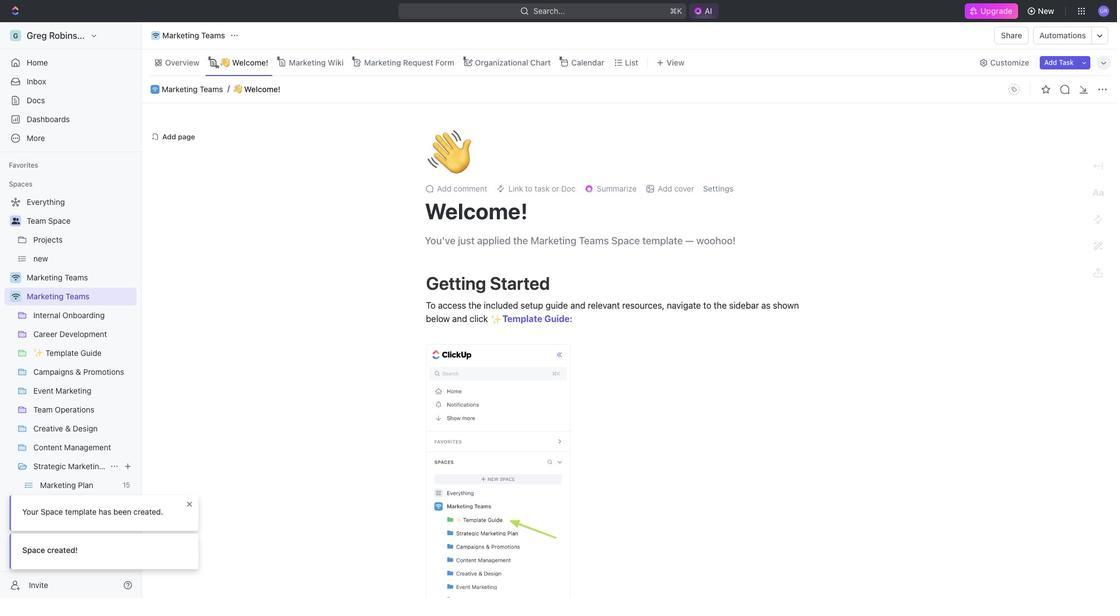 Task type: describe. For each thing, give the bounding box(es) containing it.
team space
[[27, 216, 71, 226]]

sidebar
[[729, 301, 759, 311]]

add for add page
[[162, 132, 176, 141]]

add for add comment
[[437, 184, 451, 193]]

content management link
[[33, 439, 134, 457]]

organizational
[[475, 58, 528, 67]]

template for guide:
[[502, 314, 542, 324]]

add task
[[1044, 58, 1074, 66]]

list link
[[623, 55, 638, 70]]

greg robinson's workspace
[[27, 31, 143, 41]]

team for team space
[[27, 216, 46, 226]]

campaigns & promotions
[[33, 367, 124, 377]]

getting
[[426, 273, 486, 294]]

robinson's
[[49, 31, 95, 41]]

everything
[[27, 197, 65, 207]]

view button
[[652, 49, 688, 76]]

overview
[[165, 58, 199, 67]]

summarize
[[597, 184, 637, 193]]

event marketing link
[[33, 382, 134, 400]]

your space template  has been created.
[[22, 507, 163, 517]]

marketing teams down new
[[27, 273, 88, 282]]

cover
[[674, 184, 694, 193]]

creative & design
[[33, 424, 98, 433]]

organizational chart link
[[473, 55, 551, 70]]

access
[[438, 301, 466, 311]]

new
[[33, 254, 48, 263]]

marketing left wiki
[[289, 58, 326, 67]]

add page
[[162, 132, 195, 141]]

space created!
[[22, 546, 78, 555]]

you've
[[425, 235, 455, 247]]

woohoo!
[[696, 235, 736, 247]]

doc
[[561, 184, 576, 193]]

share button
[[994, 27, 1029, 44]]

teams down summarize dropdown button
[[579, 235, 609, 247]]

marketing teams link for the topmost wifi icon
[[162, 84, 223, 94]]

projects
[[33, 235, 63, 245]]

wifi image inside 'tree'
[[11, 275, 20, 281]]

gr
[[1100, 7, 1108, 14]]

marketing down or
[[531, 235, 576, 247]]

has
[[99, 507, 111, 517]]

1 horizontal spatial and
[[570, 301, 585, 311]]

upgrade
[[981, 6, 1012, 16]]

below
[[426, 314, 450, 324]]

add cover
[[658, 184, 694, 193]]

just
[[458, 235, 475, 247]]

marketing wiki
[[289, 58, 344, 67]]

promotions
[[83, 367, 124, 377]]

new
[[1038, 6, 1054, 16]]

campaigns
[[33, 367, 74, 377]]

👋 inside 👋 welcome!
[[234, 85, 242, 94]]

career development link
[[33, 326, 134, 343]]

greg robinson's workspace, , element
[[10, 30, 21, 41]]

link to task or doc
[[508, 184, 576, 193]]

guide:
[[544, 314, 573, 324]]

space right the your on the bottom left
[[41, 507, 63, 517]]

form
[[435, 58, 454, 67]]

space inside sidebar navigation
[[48, 216, 71, 226]]

✨ for ✨ template guide
[[33, 348, 43, 358]]

organizational chart
[[475, 58, 551, 67]]

0 horizontal spatial plan
[[78, 481, 93, 490]]

plan inside "link"
[[106, 462, 121, 471]]

marketing teams down overview
[[162, 84, 223, 94]]

1 horizontal spatial template
[[642, 235, 683, 247]]

marketing up internal
[[27, 292, 64, 301]]

workspace
[[97, 31, 143, 41]]

favorites
[[9, 161, 38, 169]]

been
[[113, 507, 131, 517]]

view button
[[652, 55, 688, 70]]

inbox link
[[4, 73, 137, 91]]

add for add cover
[[658, 184, 672, 193]]

relevant
[[588, 301, 620, 311]]

marketing request form
[[364, 58, 454, 67]]

0 vertical spatial wifi image
[[152, 87, 158, 92]]

chart
[[530, 58, 551, 67]]

resources,
[[622, 301, 664, 311]]

0 vertical spatial 👋 welcome!
[[220, 58, 268, 67]]

wiki
[[328, 58, 344, 67]]

or
[[552, 184, 559, 193]]

view
[[667, 58, 684, 67]]

add task button
[[1040, 56, 1078, 69]]

created!
[[47, 546, 78, 555]]

add for add task
[[1044, 58, 1057, 66]]

15
[[123, 481, 130, 490]]

task
[[535, 184, 550, 193]]

dashboards
[[27, 114, 70, 124]]

sidebar navigation
[[0, 22, 144, 599]]

& for campaigns
[[76, 367, 81, 377]]

guide
[[80, 348, 102, 358]]

✨ for ✨ template guide:
[[491, 315, 502, 325]]

marketing teams up internal onboarding
[[27, 292, 90, 301]]

comment
[[454, 184, 487, 193]]

gr button
[[1095, 2, 1113, 20]]

welcome! inside 👋 welcome! link
[[232, 58, 268, 67]]

calendar
[[571, 58, 604, 67]]

started
[[490, 273, 550, 294]]

strategic marketing plan
[[33, 462, 121, 471]]

marketing down strategic
[[40, 481, 76, 490]]

as
[[761, 301, 770, 311]]

invite
[[29, 580, 48, 590]]



Task type: vqa. For each thing, say whether or not it's contained in the screenshot.
to
yes



Task type: locate. For each thing, give the bounding box(es) containing it.
content
[[33, 443, 62, 452]]

1 vertical spatial 👋 welcome!
[[234, 84, 280, 94]]

welcome!
[[232, 58, 268, 67], [244, 84, 280, 94], [425, 198, 528, 224]]

1 vertical spatial plan
[[78, 481, 93, 490]]

dropdown menu image
[[1005, 81, 1023, 98]]

0 horizontal spatial the
[[468, 301, 481, 311]]

ai
[[705, 6, 712, 16]]

plan down the management
[[106, 462, 121, 471]]

docs
[[27, 96, 45, 105]]

the up click
[[468, 301, 481, 311]]

template inside ✨ template guide:
[[502, 314, 542, 324]]

1 horizontal spatial plan
[[106, 462, 121, 471]]

1 horizontal spatial to
[[703, 301, 711, 311]]

the left sidebar
[[714, 301, 727, 311]]

👋 right overview
[[220, 58, 230, 67]]

plan
[[106, 462, 121, 471], [78, 481, 93, 490]]

inbox
[[27, 77, 46, 86]]

space left created!
[[22, 546, 45, 555]]

internal onboarding link
[[33, 307, 134, 325]]

navigate
[[667, 301, 701, 311]]

automations
[[1039, 31, 1086, 40]]

spaces
[[9, 180, 32, 188]]

&
[[76, 367, 81, 377], [65, 424, 71, 433]]

space
[[48, 216, 71, 226], [611, 235, 640, 247], [41, 507, 63, 517], [22, 546, 45, 555]]

creative & design link
[[33, 420, 134, 438]]

1 horizontal spatial 👋
[[234, 85, 242, 94]]

to right link
[[525, 184, 532, 193]]

marketing up operations
[[56, 386, 91, 396]]

1 horizontal spatial ✨
[[491, 315, 502, 325]]

1 horizontal spatial &
[[76, 367, 81, 377]]

marketing down the overview link
[[162, 84, 198, 94]]

✨ template guide link
[[33, 345, 134, 362]]

✨ inside ✨ template guide:
[[491, 315, 502, 325]]

template left "—"
[[642, 235, 683, 247]]

calendar link
[[569, 55, 604, 70]]

marketing teams link for wifi image in 'tree'
[[27, 269, 134, 287]]

user group image
[[11, 218, 20, 225]]

marketing down new
[[27, 273, 62, 282]]

tree
[[4, 193, 137, 551]]

page
[[178, 132, 195, 141]]

0 vertical spatial plan
[[106, 462, 121, 471]]

g
[[13, 31, 18, 40]]

template left has
[[65, 507, 97, 517]]

✨ template guide
[[33, 348, 102, 358]]

1 vertical spatial template
[[65, 507, 97, 517]]

guide
[[546, 301, 568, 311]]

1 vertical spatial ✨
[[33, 348, 43, 358]]

template inside 'tree'
[[45, 348, 78, 358]]

team operations
[[33, 405, 94, 415]]

greg
[[27, 31, 47, 41]]

0 horizontal spatial wifi image
[[11, 293, 20, 300]]

& down ✨ template guide link
[[76, 367, 81, 377]]

teams down new 'link'
[[65, 273, 88, 282]]

space down summarize
[[611, 235, 640, 247]]

task
[[1059, 58, 1074, 66]]

marketing down the content management link
[[68, 462, 104, 471]]

1 horizontal spatial wifi image
[[152, 33, 159, 38]]

0 vertical spatial to
[[525, 184, 532, 193]]

0 vertical spatial and
[[570, 301, 585, 311]]

management
[[64, 443, 111, 452]]

0 vertical spatial ✨
[[491, 315, 502, 325]]

team for team operations
[[33, 405, 53, 415]]

link
[[508, 184, 523, 193]]

and right 'guide'
[[570, 301, 585, 311]]

tree containing everything
[[4, 193, 137, 551]]

wifi image
[[152, 87, 158, 92], [11, 293, 20, 300]]

1 vertical spatial wifi image
[[11, 293, 20, 300]]

0 vertical spatial template
[[502, 314, 542, 324]]

automations button
[[1034, 27, 1091, 44]]

strategic marketing plan link
[[33, 458, 121, 476]]

👋
[[220, 58, 230, 67], [234, 85, 242, 94], [427, 126, 472, 178]]

marketing teams link
[[148, 29, 228, 42], [162, 84, 223, 94], [27, 269, 134, 287], [27, 288, 134, 306]]

0 horizontal spatial wifi image
[[11, 275, 20, 281]]

strategic
[[33, 462, 66, 471]]

template for guide
[[45, 348, 78, 358]]

0 vertical spatial team
[[27, 216, 46, 226]]

👋 down 👋 welcome! link
[[234, 85, 242, 94]]

more
[[27, 133, 45, 143]]

marketing teams link up overview
[[148, 29, 228, 42]]

& left design
[[65, 424, 71, 433]]

to
[[426, 301, 436, 311]]

1 horizontal spatial wifi image
[[152, 87, 158, 92]]

included
[[484, 301, 518, 311]]

0 horizontal spatial to
[[525, 184, 532, 193]]

0 horizontal spatial ✨
[[33, 348, 43, 358]]

marketing request form link
[[362, 55, 454, 70]]

template down setup
[[502, 314, 542, 324]]

2 vertical spatial 👋
[[427, 126, 472, 178]]

⌘k
[[670, 6, 682, 16]]

add left page on the left top of page
[[162, 132, 176, 141]]

home link
[[4, 54, 137, 72]]

marketing inside "link"
[[68, 462, 104, 471]]

1 vertical spatial 👋
[[234, 85, 242, 94]]

team operations link
[[33, 401, 134, 419]]

ai button
[[689, 3, 719, 19]]

you've just applied the marketing teams space template — woohoo!
[[425, 235, 736, 247]]

teams down 👋 welcome! link
[[200, 84, 223, 94]]

add left comment
[[437, 184, 451, 193]]

to access the included setup guide and relevant resources, navigate to the sidebar as shown below and click
[[426, 301, 801, 324]]

1 vertical spatial and
[[452, 314, 467, 324]]

tree inside sidebar navigation
[[4, 193, 137, 551]]

marketing teams link up onboarding in the bottom left of the page
[[27, 288, 134, 306]]

0 vertical spatial &
[[76, 367, 81, 377]]

content management
[[33, 443, 111, 452]]

favorites button
[[4, 159, 43, 172]]

1 vertical spatial to
[[703, 301, 711, 311]]

marketing up overview
[[162, 31, 199, 40]]

the right applied
[[513, 235, 528, 247]]

marketing teams link down new 'link'
[[27, 269, 134, 287]]

marketing left request
[[364, 58, 401, 67]]

shown
[[773, 301, 799, 311]]

1 vertical spatial template
[[45, 348, 78, 358]]

1 vertical spatial welcome!
[[244, 84, 280, 94]]

✨ inside ✨ template guide link
[[33, 348, 43, 358]]

onboarding
[[62, 311, 105, 320]]

0 vertical spatial wifi image
[[152, 33, 159, 38]]

to
[[525, 184, 532, 193], [703, 301, 711, 311]]

summarize button
[[580, 181, 641, 197]]

customize button
[[976, 55, 1033, 70]]

home
[[27, 58, 48, 67]]

share
[[1001, 31, 1022, 40]]

👋 up add comment
[[427, 126, 472, 178]]

👋 welcome! link
[[218, 55, 268, 70]]

2 horizontal spatial the
[[714, 301, 727, 311]]

0 horizontal spatial template
[[45, 348, 78, 358]]

team down event
[[33, 405, 53, 415]]

overview link
[[163, 55, 199, 70]]

to inside dropdown button
[[525, 184, 532, 193]]

your
[[22, 507, 38, 517]]

0 vertical spatial template
[[642, 235, 683, 247]]

0 horizontal spatial template
[[65, 507, 97, 517]]

1 vertical spatial team
[[33, 405, 53, 415]]

✨ down career
[[33, 348, 43, 358]]

& for creative
[[65, 424, 71, 433]]

✨ down included
[[491, 315, 502, 325]]

2 vertical spatial welcome!
[[425, 198, 528, 224]]

to inside the to access the included setup guide and relevant resources, navigate to the sidebar as shown below and click
[[703, 301, 711, 311]]

0 horizontal spatial &
[[65, 424, 71, 433]]

marketing teams link down overview
[[162, 84, 223, 94]]

teams up 👋 welcome! link
[[201, 31, 225, 40]]

2 horizontal spatial 👋
[[427, 126, 472, 178]]

event marketing
[[33, 386, 91, 396]]

0 horizontal spatial 👋
[[220, 58, 230, 67]]

click
[[470, 314, 488, 324]]

projects link
[[33, 231, 134, 249]]

teams up onboarding in the bottom left of the page
[[66, 292, 90, 301]]

docs link
[[4, 92, 137, 109]]

0 horizontal spatial and
[[452, 314, 467, 324]]

and down access
[[452, 314, 467, 324]]

team space link
[[27, 212, 134, 230]]

1 horizontal spatial the
[[513, 235, 528, 247]]

1 vertical spatial wifi image
[[11, 275, 20, 281]]

add left task
[[1044, 58, 1057, 66]]

career
[[33, 330, 57, 339]]

add inside button
[[1044, 58, 1057, 66]]

development
[[60, 330, 107, 339]]

search...
[[533, 6, 565, 16]]

marketing plan link
[[40, 477, 118, 495]]

customize
[[990, 58, 1029, 67]]

team right user group icon
[[27, 216, 46, 226]]

1 vertical spatial &
[[65, 424, 71, 433]]

1 horizontal spatial template
[[502, 314, 542, 324]]

0 vertical spatial welcome!
[[232, 58, 268, 67]]

to right navigate at right
[[703, 301, 711, 311]]

0 vertical spatial 👋
[[220, 58, 230, 67]]

setup
[[520, 301, 543, 311]]

operations
[[55, 405, 94, 415]]

template down career development
[[45, 348, 78, 358]]

marketing teams
[[162, 31, 225, 40], [162, 84, 223, 94], [27, 273, 88, 282], [27, 292, 90, 301]]

👋 welcome!
[[220, 58, 268, 67], [234, 84, 280, 94]]

team
[[27, 216, 46, 226], [33, 405, 53, 415]]

add
[[1044, 58, 1057, 66], [162, 132, 176, 141], [437, 184, 451, 193], [658, 184, 672, 193]]

add left cover
[[658, 184, 672, 193]]

marketing teams up overview
[[162, 31, 225, 40]]

space down everything link
[[48, 216, 71, 226]]

wifi image
[[152, 33, 159, 38], [11, 275, 20, 281]]

marketing teams link for wifi icon to the bottom
[[27, 288, 134, 306]]

and
[[570, 301, 585, 311], [452, 314, 467, 324]]

plan down strategic marketing plan "link"
[[78, 481, 93, 490]]



